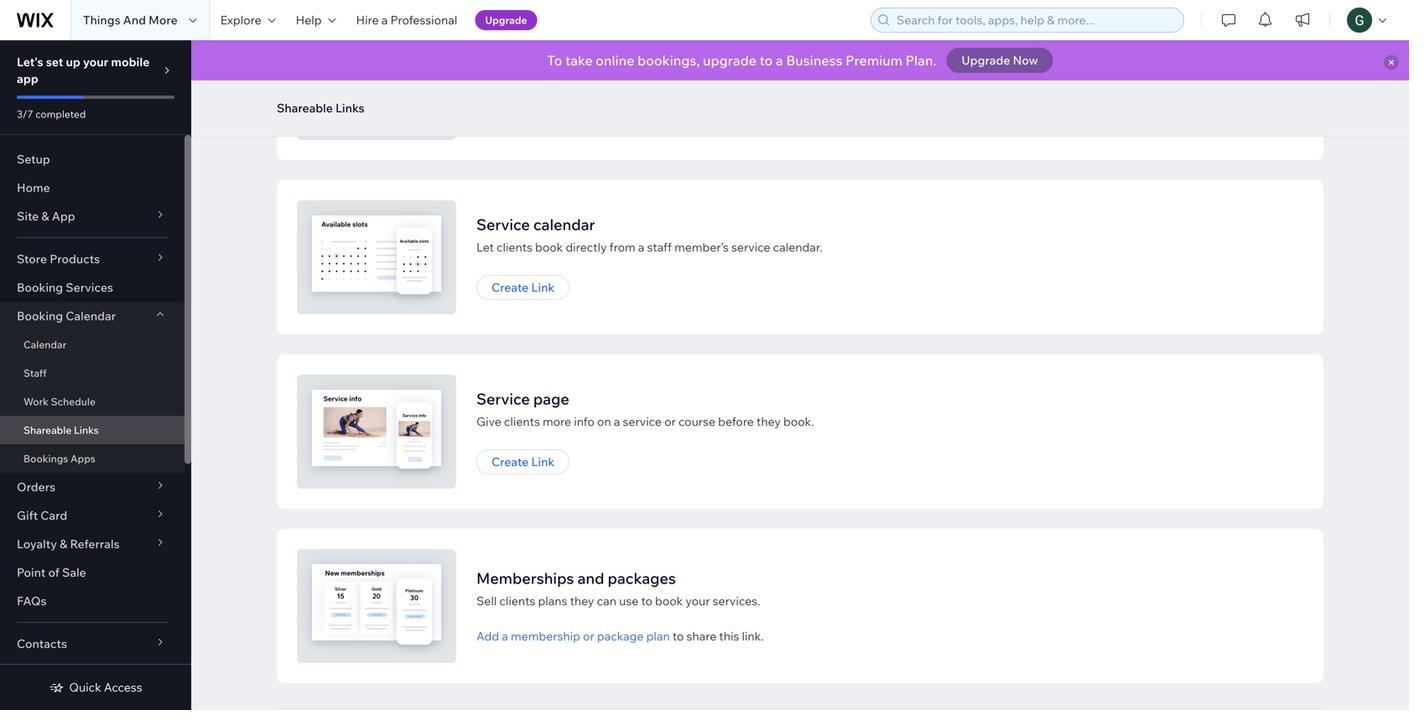 Task type: vqa. For each thing, say whether or not it's contained in the screenshot.
Get Started link
no



Task type: locate. For each thing, give the bounding box(es) containing it.
create link button down let
[[477, 275, 570, 300]]

links
[[336, 101, 365, 115], [74, 424, 99, 437]]

0 horizontal spatial your
[[83, 55, 108, 69]]

help
[[296, 13, 322, 27]]

2 booking from the top
[[17, 309, 63, 324]]

more
[[543, 415, 572, 429]]

service up give
[[477, 390, 530, 409]]

faqs link
[[0, 587, 185, 616]]

1 horizontal spatial service
[[732, 240, 771, 255]]

work schedule
[[23, 396, 96, 408]]

0 vertical spatial service
[[477, 215, 530, 234]]

0 horizontal spatial &
[[41, 209, 49, 224]]

shareable links for shareable links button
[[277, 101, 365, 115]]

create link button
[[477, 275, 570, 300], [477, 450, 570, 475]]

add
[[477, 629, 499, 644]]

work schedule link
[[0, 388, 185, 416]]

referrals
[[70, 537, 120, 552]]

a left staff
[[638, 240, 645, 255]]

share
[[687, 629, 717, 644]]

3/7 completed
[[17, 108, 86, 120]]

0 vertical spatial shareable links
[[277, 101, 365, 115]]

0 vertical spatial to
[[760, 52, 773, 69]]

directly
[[566, 240, 607, 255]]

1 vertical spatial upgrade
[[962, 53, 1011, 68]]

services.
[[713, 594, 761, 609]]

upgrade for upgrade
[[485, 14, 527, 26]]

create link button for page
[[477, 450, 570, 475]]

link down calendar
[[532, 280, 555, 295]]

service left calendar.
[[732, 240, 771, 255]]

service inside the service page give clients more info on a service or course before they book.
[[477, 390, 530, 409]]

to take online bookings, upgrade to a business premium plan. alert
[[191, 40, 1410, 81]]

calendar link
[[0, 331, 185, 359]]

0 vertical spatial booking
[[17, 280, 63, 295]]

book down calendar
[[535, 240, 563, 255]]

upgrade now button
[[947, 48, 1054, 73]]

1 link from the top
[[532, 280, 555, 295]]

0 vertical spatial or
[[665, 415, 676, 429]]

app
[[17, 71, 38, 86]]

to
[[547, 52, 563, 69]]

links for shareable links link
[[74, 424, 99, 437]]

your up the share
[[686, 594, 710, 609]]

1 vertical spatial shareable
[[23, 424, 72, 437]]

your inside let's set up your mobile app
[[83, 55, 108, 69]]

1 create link from the top
[[492, 280, 555, 295]]

before
[[718, 415, 754, 429]]

0 horizontal spatial they
[[570, 594, 595, 609]]

1 vertical spatial book
[[655, 594, 683, 609]]

1 horizontal spatial book
[[655, 594, 683, 609]]

store products
[[17, 252, 100, 266]]

0 horizontal spatial links
[[74, 424, 99, 437]]

upgrade left now
[[962, 53, 1011, 68]]

site & app button
[[0, 202, 185, 231]]

shareable links for shareable links link
[[23, 424, 99, 437]]

1 horizontal spatial upgrade
[[962, 53, 1011, 68]]

service right on
[[623, 415, 662, 429]]

1 horizontal spatial they
[[757, 415, 781, 429]]

explore
[[220, 13, 262, 27]]

create link button down more
[[477, 450, 570, 475]]

schedule
[[51, 396, 96, 408]]

0 vertical spatial create link button
[[477, 275, 570, 300]]

a right on
[[614, 415, 620, 429]]

create for calendar
[[492, 280, 529, 295]]

on
[[597, 415, 611, 429]]

links inside button
[[336, 101, 365, 115]]

shareable links inside button
[[277, 101, 365, 115]]

& right site
[[41, 209, 49, 224]]

they inside the service page give clients more info on a service or course before they book.
[[757, 415, 781, 429]]

0 vertical spatial shareable
[[277, 101, 333, 115]]

& inside site & app dropdown button
[[41, 209, 49, 224]]

0 vertical spatial your
[[83, 55, 108, 69]]

book
[[535, 240, 563, 255], [655, 594, 683, 609]]

booking inside booking calendar "popup button"
[[17, 309, 63, 324]]

point of sale link
[[0, 559, 185, 587]]

1 vertical spatial link
[[532, 455, 555, 470]]

2 service from the top
[[477, 390, 530, 409]]

help button
[[286, 0, 346, 40]]

a left business at the top right of the page
[[776, 52, 784, 69]]

work
[[23, 396, 49, 408]]

or left package in the bottom of the page
[[583, 629, 595, 644]]

1 horizontal spatial links
[[336, 101, 365, 115]]

book down "packages"
[[655, 594, 683, 609]]

calendar up 'staff'
[[23, 339, 67, 351]]

shareable inside button
[[277, 101, 333, 115]]

they left book.
[[757, 415, 781, 429]]

to right 'upgrade'
[[760, 52, 773, 69]]

1 vertical spatial your
[[686, 594, 710, 609]]

2 horizontal spatial to
[[760, 52, 773, 69]]

1 vertical spatial create link
[[492, 455, 555, 470]]

app
[[52, 209, 75, 224]]

they
[[757, 415, 781, 429], [570, 594, 595, 609]]

booking services
[[17, 280, 113, 295]]

1 horizontal spatial shareable links
[[277, 101, 365, 115]]

hire a professional link
[[346, 0, 468, 40]]

sidebar element
[[0, 40, 191, 711]]

a
[[382, 13, 388, 27], [776, 52, 784, 69], [638, 240, 645, 255], [614, 415, 620, 429], [502, 629, 508, 644]]

create link for calendar
[[492, 280, 555, 295]]

1 create link button from the top
[[477, 275, 570, 300]]

1 vertical spatial service
[[477, 390, 530, 409]]

1 vertical spatial &
[[60, 537, 67, 552]]

calendar down booking services link
[[66, 309, 116, 324]]

2 vertical spatial to
[[673, 629, 684, 644]]

booking for booking calendar
[[17, 309, 63, 324]]

1 horizontal spatial to
[[673, 629, 684, 644]]

service for service calendar
[[477, 215, 530, 234]]

upgrade now
[[962, 53, 1039, 68]]

clients inside the service page give clients more info on a service or course before they book.
[[504, 415, 540, 429]]

0 vertical spatial calendar
[[66, 309, 116, 324]]

point
[[17, 566, 46, 580]]

0 horizontal spatial shareable links
[[23, 424, 99, 437]]

0 horizontal spatial book
[[535, 240, 563, 255]]

service
[[477, 215, 530, 234], [477, 390, 530, 409]]

and
[[123, 13, 146, 27]]

0 vertical spatial upgrade
[[485, 14, 527, 26]]

bookings,
[[638, 52, 700, 69]]

faqs
[[17, 594, 47, 609]]

plan
[[647, 629, 670, 644]]

0 vertical spatial create
[[492, 280, 529, 295]]

shareable links link
[[0, 416, 185, 445]]

can
[[597, 594, 617, 609]]

1 horizontal spatial shareable
[[277, 101, 333, 115]]

1 vertical spatial booking
[[17, 309, 63, 324]]

let's set up your mobile app
[[17, 55, 150, 86]]

upgrade inside the upgrade "button"
[[485, 14, 527, 26]]

1 horizontal spatial &
[[60, 537, 67, 552]]

booking services link
[[0, 274, 185, 302]]

or
[[665, 415, 676, 429], [583, 629, 595, 644]]

0 vertical spatial book
[[535, 240, 563, 255]]

1 horizontal spatial or
[[665, 415, 676, 429]]

1 booking from the top
[[17, 280, 63, 295]]

plan.
[[906, 52, 937, 69]]

clients down memberships
[[500, 594, 536, 609]]

0 horizontal spatial shareable
[[23, 424, 72, 437]]

clients inside service calendar let clients book directly from a staff member's service calendar.
[[497, 240, 533, 255]]

service for service page
[[477, 390, 530, 409]]

create down let
[[492, 280, 529, 295]]

upgrade
[[485, 14, 527, 26], [962, 53, 1011, 68]]

1 vertical spatial to
[[642, 594, 653, 609]]

2 link from the top
[[532, 455, 555, 470]]

professional
[[391, 13, 458, 27]]

to right the plan
[[673, 629, 684, 644]]

1 vertical spatial they
[[570, 594, 595, 609]]

0 vertical spatial &
[[41, 209, 49, 224]]

link down more
[[532, 455, 555, 470]]

1 vertical spatial service
[[623, 415, 662, 429]]

service
[[732, 240, 771, 255], [623, 415, 662, 429]]

upgrade right 'professional'
[[485, 14, 527, 26]]

1 vertical spatial shareable links
[[23, 424, 99, 437]]

set
[[46, 55, 63, 69]]

your right up
[[83, 55, 108, 69]]

create link down more
[[492, 455, 555, 470]]

bookings apps
[[23, 453, 96, 465]]

0 horizontal spatial or
[[583, 629, 595, 644]]

& for loyalty
[[60, 537, 67, 552]]

& inside loyalty & referrals popup button
[[60, 537, 67, 552]]

1 service from the top
[[477, 215, 530, 234]]

Search for tools, apps, help & more... field
[[892, 8, 1179, 32]]

0 vertical spatial clients
[[497, 240, 533, 255]]

1 vertical spatial clients
[[504, 415, 540, 429]]

hire a professional
[[356, 13, 458, 27]]

clients right give
[[504, 415, 540, 429]]

service up let
[[477, 215, 530, 234]]

calendar.
[[773, 240, 823, 255]]

clients right let
[[497, 240, 533, 255]]

things and more
[[83, 13, 178, 27]]

link for calendar
[[532, 280, 555, 295]]

create down give
[[492, 455, 529, 470]]

booking inside booking services link
[[17, 280, 63, 295]]

0 vertical spatial they
[[757, 415, 781, 429]]

2 create from the top
[[492, 455, 529, 470]]

2 create link button from the top
[[477, 450, 570, 475]]

shareable inside the sidebar element
[[23, 424, 72, 437]]

booking down booking services
[[17, 309, 63, 324]]

shareable links
[[277, 101, 365, 115], [23, 424, 99, 437]]

they down and
[[570, 594, 595, 609]]

0 horizontal spatial upgrade
[[485, 14, 527, 26]]

or left the course
[[665, 415, 676, 429]]

1 vertical spatial create
[[492, 455, 529, 470]]

to
[[760, 52, 773, 69], [642, 594, 653, 609], [673, 629, 684, 644]]

clients for calendar
[[497, 240, 533, 255]]

online
[[596, 52, 635, 69]]

loyalty & referrals
[[17, 537, 120, 552]]

book inside service calendar let clients book directly from a staff member's service calendar.
[[535, 240, 563, 255]]

booking down store
[[17, 280, 63, 295]]

& right loyalty
[[60, 537, 67, 552]]

create for page
[[492, 455, 529, 470]]

quick access
[[69, 681, 142, 695]]

upgrade inside upgrade now button
[[962, 53, 1011, 68]]

links inside the sidebar element
[[74, 424, 99, 437]]

create link down let
[[492, 280, 555, 295]]

0 vertical spatial create link
[[492, 280, 555, 295]]

a inside the service page give clients more info on a service or course before they book.
[[614, 415, 620, 429]]

to right use
[[642, 594, 653, 609]]

0 vertical spatial links
[[336, 101, 365, 115]]

create link
[[492, 280, 555, 295], [492, 455, 555, 470]]

2 vertical spatial clients
[[500, 594, 536, 609]]

2 create link from the top
[[492, 455, 555, 470]]

service inside service calendar let clients book directly from a staff member's service calendar.
[[477, 215, 530, 234]]

create link for page
[[492, 455, 555, 470]]

card
[[41, 509, 67, 523]]

1 vertical spatial create link button
[[477, 450, 570, 475]]

0 vertical spatial service
[[732, 240, 771, 255]]

1 vertical spatial links
[[74, 424, 99, 437]]

1 horizontal spatial your
[[686, 594, 710, 609]]

0 vertical spatial link
[[532, 280, 555, 295]]

0 horizontal spatial to
[[642, 594, 653, 609]]

sale
[[62, 566, 86, 580]]

add a membership or package plan to share this link.
[[477, 629, 764, 644]]

up
[[66, 55, 80, 69]]

give
[[477, 415, 502, 429]]

memberships
[[477, 569, 574, 588]]

shareable links inside the sidebar element
[[23, 424, 99, 437]]

calendar inside "popup button"
[[66, 309, 116, 324]]

membership
[[511, 629, 581, 644]]

0 horizontal spatial service
[[623, 415, 662, 429]]

1 create from the top
[[492, 280, 529, 295]]



Task type: describe. For each thing, give the bounding box(es) containing it.
staff link
[[0, 359, 185, 388]]

to inside alert
[[760, 52, 773, 69]]

shareable for shareable links button
[[277, 101, 333, 115]]

memberships and packages sell clients plans they can use to book your services.
[[477, 569, 761, 609]]

completed
[[35, 108, 86, 120]]

site & app
[[17, 209, 75, 224]]

business
[[787, 52, 843, 69]]

upgrade button
[[475, 10, 538, 30]]

or inside the service page give clients more info on a service or course before they book.
[[665, 415, 676, 429]]

services
[[66, 280, 113, 295]]

quick access button
[[49, 681, 142, 696]]

orders button
[[0, 473, 185, 502]]

home
[[17, 180, 50, 195]]

service page give clients more info on a service or course before they book.
[[477, 390, 815, 429]]

course
[[679, 415, 716, 429]]

mobile
[[111, 55, 150, 69]]

a inside alert
[[776, 52, 784, 69]]

bookings apps link
[[0, 445, 185, 473]]

page
[[534, 390, 570, 409]]

orders
[[17, 480, 56, 495]]

of
[[48, 566, 59, 580]]

take
[[566, 52, 593, 69]]

& for site
[[41, 209, 49, 224]]

sell
[[477, 594, 497, 609]]

to take online bookings, upgrade to a business premium plan.
[[547, 52, 937, 69]]

let
[[477, 240, 494, 255]]

package
[[597, 629, 644, 644]]

gift
[[17, 509, 38, 523]]

booking for booking services
[[17, 280, 63, 295]]

contacts button
[[0, 630, 185, 659]]

to inside memberships and packages sell clients plans they can use to book your services.
[[642, 594, 653, 609]]

loyalty
[[17, 537, 57, 552]]

this
[[720, 629, 740, 644]]

they inside memberships and packages sell clients plans they can use to book your services.
[[570, 594, 595, 609]]

and
[[578, 569, 605, 588]]

setup link
[[0, 145, 185, 174]]

service inside the service page give clients more info on a service or course before they book.
[[623, 415, 662, 429]]

3/7
[[17, 108, 33, 120]]

add a membership or package plan button
[[477, 629, 670, 644]]

clients inside memberships and packages sell clients plans they can use to book your services.
[[500, 594, 536, 609]]

premium
[[846, 52, 903, 69]]

upgrade
[[703, 52, 757, 69]]

setup
[[17, 152, 50, 167]]

info
[[574, 415, 595, 429]]

booking calendar
[[17, 309, 116, 324]]

let's
[[17, 55, 43, 69]]

home link
[[0, 174, 185, 202]]

a right hire at left top
[[382, 13, 388, 27]]

store products button
[[0, 245, 185, 274]]

a inside service calendar let clients book directly from a staff member's service calendar.
[[638, 240, 645, 255]]

clients for page
[[504, 415, 540, 429]]

products
[[50, 252, 100, 266]]

calendar
[[534, 215, 595, 234]]

apps
[[70, 453, 96, 465]]

staff
[[23, 367, 47, 380]]

1 vertical spatial or
[[583, 629, 595, 644]]

shareable links button
[[269, 96, 373, 121]]

shareable for shareable links link
[[23, 424, 72, 437]]

point of sale
[[17, 566, 86, 580]]

a right add
[[502, 629, 508, 644]]

quick
[[69, 681, 101, 695]]

gift card
[[17, 509, 67, 523]]

1 vertical spatial calendar
[[23, 339, 67, 351]]

upgrade for upgrade now
[[962, 53, 1011, 68]]

book inside memberships and packages sell clients plans they can use to book your services.
[[655, 594, 683, 609]]

your inside memberships and packages sell clients plans they can use to book your services.
[[686, 594, 710, 609]]

plans
[[538, 594, 568, 609]]

create link button for calendar
[[477, 275, 570, 300]]

contacts
[[17, 637, 67, 652]]

site
[[17, 209, 39, 224]]

more
[[149, 13, 178, 27]]

access
[[104, 681, 142, 695]]

gift card button
[[0, 502, 185, 530]]

service inside service calendar let clients book directly from a staff member's service calendar.
[[732, 240, 771, 255]]

from
[[610, 240, 636, 255]]

link for page
[[532, 455, 555, 470]]

link.
[[742, 629, 764, 644]]

booking calendar button
[[0, 302, 185, 331]]

store
[[17, 252, 47, 266]]

links for shareable links button
[[336, 101, 365, 115]]

things
[[83, 13, 121, 27]]

now
[[1013, 53, 1039, 68]]

packages
[[608, 569, 676, 588]]

member's
[[675, 240, 729, 255]]

book.
[[784, 415, 815, 429]]

staff
[[647, 240, 672, 255]]



